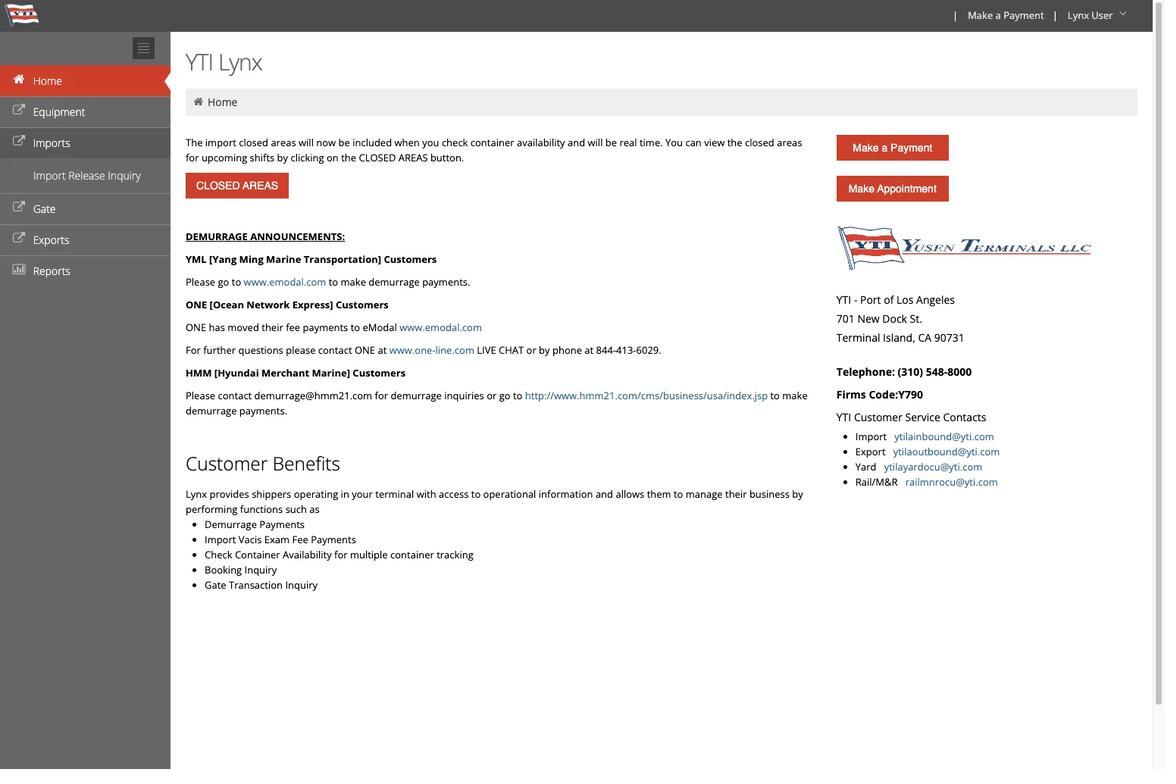 Task type: vqa. For each thing, say whether or not it's contained in the screenshot.
view
yes



Task type: describe. For each thing, give the bounding box(es) containing it.
2 be from the left
[[606, 136, 617, 149]]

such
[[286, 503, 307, 516]]

payments
[[303, 321, 348, 334]]

1 vertical spatial payments
[[311, 533, 356, 547]]

yti customer service contacts
[[837, 410, 987, 425]]

lynx provides shippers operating in your terminal with access to operational information and allows them to manage their business by performing functions such as demurrage payments import vacis exam fee payments check container availability for multiple container tracking booking inquiry gate transaction inquiry
[[186, 488, 804, 592]]

exports
[[33, 233, 69, 247]]

make inside the "to make demurrage payments."
[[783, 389, 808, 403]]

service
[[906, 410, 941, 425]]

equipment
[[33, 105, 85, 119]]

now
[[316, 136, 336, 149]]

0 vertical spatial a
[[996, 8, 1002, 22]]

0 horizontal spatial contact
[[218, 389, 252, 403]]

0 horizontal spatial make a payment
[[853, 142, 933, 154]]

you
[[423, 136, 440, 149]]

0 vertical spatial make
[[341, 275, 366, 289]]

can
[[686, 136, 702, 149]]

yti lynx
[[186, 46, 262, 77]]

1 vertical spatial www.emodal.com
[[400, 321, 482, 334]]

2 vertical spatial one
[[355, 344, 375, 357]]

container inside "the import closed areas will now be included when you check container availability and will be real time.  you can view the closed areas for upcoming shifts by clicking on the closed areas button."
[[471, 136, 515, 149]]

express]
[[293, 298, 333, 312]]

closed
[[359, 151, 396, 165]]

lynx user
[[1068, 8, 1114, 22]]

0 vertical spatial demurrage
[[369, 275, 420, 289]]

external link image for imports
[[11, 137, 27, 147]]

844-
[[597, 344, 617, 357]]

reports
[[33, 264, 70, 278]]

button.
[[431, 151, 464, 165]]

as
[[310, 503, 320, 516]]

0 vertical spatial make
[[969, 8, 994, 22]]

www.one-
[[390, 344, 436, 357]]

1 will from the left
[[299, 136, 314, 149]]

yti for yti customer service contacts
[[837, 410, 852, 425]]

availability
[[517, 136, 565, 149]]

(310)
[[898, 365, 924, 379]]

the import closed areas will now be included when you check container availability and will be real time.  you can view the closed areas for upcoming shifts by clicking on the closed areas button.
[[186, 136, 803, 165]]

by inside lynx provides shippers operating in your terminal with access to operational information and allows them to manage their business by performing functions such as demurrage payments import vacis exam fee payments check container availability for multiple container tracking booking inquiry gate transaction inquiry
[[793, 488, 804, 501]]

1 areas from the left
[[271, 136, 296, 149]]

0 horizontal spatial customer
[[186, 451, 268, 476]]

payments. inside the "to make demurrage payments."
[[240, 404, 288, 418]]

allows
[[616, 488, 645, 501]]

0 vertical spatial payments.
[[423, 275, 471, 289]]

import release inquiry link
[[0, 165, 171, 187]]

imports link
[[0, 127, 171, 159]]

operating
[[294, 488, 338, 501]]

1 vertical spatial the
[[341, 151, 357, 165]]

1 be from the left
[[339, 136, 350, 149]]

in
[[341, 488, 350, 501]]

your
[[352, 488, 373, 501]]

further
[[203, 344, 236, 357]]

90731
[[935, 331, 965, 345]]

and inside lynx provides shippers operating in your terminal with access to operational information and allows them to manage their business by performing functions such as demurrage payments import vacis exam fee payments check container availability for multiple container tracking booking inquiry gate transaction inquiry
[[596, 488, 614, 501]]

provides
[[210, 488, 249, 501]]

external link image for exports
[[11, 234, 27, 244]]

of
[[884, 293, 894, 307]]

on
[[327, 151, 339, 165]]

to make demurrage payments.
[[186, 389, 808, 418]]

0 horizontal spatial home link
[[0, 65, 171, 96]]

telephone:
[[837, 365, 896, 379]]

dock
[[883, 312, 908, 326]]

1 vertical spatial a
[[882, 142, 888, 154]]

2 horizontal spatial for
[[375, 389, 388, 403]]

view
[[705, 136, 725, 149]]

1 vertical spatial or
[[487, 389, 497, 403]]

http://www.hmm21.com/cms/business/usa/index.jsp
[[525, 389, 768, 403]]

external link image
[[11, 105, 27, 116]]

vacis
[[239, 533, 262, 547]]

make for bottommost make a payment 'link'
[[853, 142, 879, 154]]

2 areas from the left
[[778, 136, 803, 149]]

fee
[[292, 533, 309, 547]]

demurrage inside the "to make demurrage payments."
[[186, 404, 237, 418]]

transaction
[[229, 579, 283, 592]]

export
[[856, 445, 886, 459]]

make for make appointment link
[[849, 183, 875, 195]]

exam
[[265, 533, 290, 547]]

line.com
[[436, 344, 475, 357]]

firms code:y790
[[837, 388, 924, 402]]

import release inquiry
[[33, 168, 141, 183]]

1 | from the left
[[953, 8, 959, 22]]

2 closed from the left
[[746, 136, 775, 149]]

ytilaoutbound@yti.com
[[894, 445, 1001, 459]]

fee
[[286, 321, 300, 334]]

performing
[[186, 503, 238, 516]]

hmm [hyundai merchant marine] customers
[[186, 366, 406, 380]]

them
[[647, 488, 672, 501]]

1 horizontal spatial lynx
[[218, 46, 262, 77]]

gate inside lynx provides shippers operating in your terminal with access to operational information and allows them to manage their business by performing functions such as demurrage payments import vacis exam fee payments check container availability for multiple container tracking booking inquiry gate transaction inquiry
[[205, 579, 226, 592]]

0 horizontal spatial home image
[[11, 74, 27, 85]]

terminal
[[376, 488, 414, 501]]

functions
[[240, 503, 283, 516]]

ca
[[919, 331, 932, 345]]

1 horizontal spatial payment
[[1004, 8, 1045, 22]]

-
[[855, 293, 858, 307]]

import for import
[[856, 430, 893, 444]]

customers for one [ocean network express] customers
[[336, 298, 389, 312]]

telephone: (310) 548-8000
[[837, 365, 972, 379]]

yti - port of los angeles 701 new dock st. terminal island, ca 90731
[[837, 293, 965, 345]]

transportation]
[[304, 253, 382, 266]]

1 horizontal spatial or
[[527, 344, 537, 357]]

demurrage
[[186, 230, 248, 243]]

2 horizontal spatial inquiry
[[285, 579, 318, 592]]

marine
[[266, 253, 301, 266]]

1 horizontal spatial inquiry
[[245, 564, 277, 577]]

1 horizontal spatial make a payment link
[[962, 0, 1050, 32]]

imports
[[33, 136, 70, 150]]

0 horizontal spatial go
[[218, 275, 229, 289]]

please contact demurrage@hmm21.com for demurrage inquiries or go to http://www.hmm21.com/cms/business/usa/index.jsp
[[186, 389, 768, 403]]

import inside lynx provides shippers operating in your terminal with access to operational information and allows them to manage their business by performing functions such as demurrage payments import vacis exam fee payments check container availability for multiple container tracking booking inquiry gate transaction inquiry
[[205, 533, 236, 547]]

access
[[439, 488, 469, 501]]

customer benefits
[[186, 451, 340, 476]]

marine]
[[312, 366, 350, 380]]

413-
[[617, 344, 637, 357]]

angeles
[[917, 293, 956, 307]]

check
[[205, 548, 232, 562]]

www.emodal.com link for to make demurrage payments.
[[244, 275, 326, 289]]

release
[[68, 168, 105, 183]]

1 horizontal spatial home image
[[192, 96, 205, 107]]

www.emodal.com link for one has moved their fee payments to emodal www.emodal.com
[[400, 321, 482, 334]]

ytilayardocu@yti.com
[[885, 460, 983, 474]]

0 horizontal spatial gate
[[33, 202, 56, 216]]

1 vertical spatial make a payment link
[[837, 135, 949, 161]]

appointment
[[878, 183, 937, 195]]

chat
[[499, 344, 524, 357]]

[yang
[[209, 253, 237, 266]]

ytilainbound@yti.com
[[895, 430, 995, 444]]

1 horizontal spatial home link
[[208, 95, 238, 109]]

container
[[235, 548, 280, 562]]

548-
[[927, 365, 948, 379]]

information
[[539, 488, 593, 501]]



Task type: locate. For each thing, give the bounding box(es) containing it.
payments.
[[423, 275, 471, 289], [240, 404, 288, 418]]

payments. down merchant
[[240, 404, 288, 418]]

lynx inside lynx provides shippers operating in your terminal with access to operational information and allows them to manage their business by performing functions such as demurrage payments import vacis exam fee payments check container availability for multiple container tracking booking inquiry gate transaction inquiry
[[186, 488, 207, 501]]

contact
[[318, 344, 352, 357], [218, 389, 252, 403]]

new
[[858, 312, 880, 326]]

by left phone
[[539, 344, 550, 357]]

shifts
[[250, 151, 275, 165]]

at left 844-
[[585, 344, 594, 357]]

1 vertical spatial container
[[391, 548, 434, 562]]

home image up the
[[192, 96, 205, 107]]

1 horizontal spatial the
[[728, 136, 743, 149]]

1 vertical spatial payment
[[891, 142, 933, 154]]

0 vertical spatial and
[[568, 136, 586, 149]]

0 horizontal spatial inquiry
[[108, 168, 141, 183]]

1 horizontal spatial container
[[471, 136, 515, 149]]

import for import release inquiry
[[33, 168, 66, 183]]

for down the
[[186, 151, 199, 165]]

and right the availability
[[568, 136, 586, 149]]

go right inquiries
[[500, 389, 511, 403]]

1 vertical spatial www.emodal.com link
[[400, 321, 482, 334]]

the
[[728, 136, 743, 149], [341, 151, 357, 165]]

for inside "the import closed areas will now be included when you check container availability and will be real time.  you can view the closed areas for upcoming shifts by clicking on the closed areas button."
[[186, 151, 199, 165]]

1 vertical spatial by
[[539, 344, 550, 357]]

0 horizontal spatial closed
[[239, 136, 268, 149]]

included
[[353, 136, 392, 149]]

0 vertical spatial contact
[[318, 344, 352, 357]]

or right chat
[[527, 344, 537, 357]]

1 horizontal spatial make a payment
[[969, 8, 1045, 22]]

0 horizontal spatial at
[[378, 344, 387, 357]]

1 horizontal spatial gate
[[205, 579, 226, 592]]

0 vertical spatial for
[[186, 151, 199, 165]]

payment
[[1004, 8, 1045, 22], [891, 142, 933, 154]]

0 horizontal spatial will
[[299, 136, 314, 149]]

import up check
[[205, 533, 236, 547]]

closed right view
[[746, 136, 775, 149]]

and inside "the import closed areas will now be included when you check container availability and will be real time.  you can view the closed areas for upcoming shifts by clicking on the closed areas button."
[[568, 136, 586, 149]]

0 vertical spatial payments
[[260, 518, 305, 532]]

1 vertical spatial and
[[596, 488, 614, 501]]

2 please from the top
[[186, 389, 215, 403]]

home link down yti lynx
[[208, 95, 238, 109]]

make appointment
[[849, 183, 937, 195]]

terminal
[[837, 331, 881, 345]]

exports link
[[0, 224, 171, 256]]

1 horizontal spatial closed
[[746, 136, 775, 149]]

their inside lynx provides shippers operating in your terminal with access to operational information and allows them to manage their business by performing functions such as demurrage payments import vacis exam fee payments check container availability for multiple container tracking booking inquiry gate transaction inquiry
[[726, 488, 747, 501]]

0 horizontal spatial areas
[[271, 136, 296, 149]]

by
[[277, 151, 288, 165], [539, 344, 550, 357], [793, 488, 804, 501]]

1 vertical spatial inquiry
[[245, 564, 277, 577]]

will up clicking
[[299, 136, 314, 149]]

2 vertical spatial make
[[849, 183, 875, 195]]

benefits
[[273, 451, 340, 476]]

and
[[568, 136, 586, 149], [596, 488, 614, 501]]

for left multiple
[[334, 548, 348, 562]]

1 closed from the left
[[239, 136, 268, 149]]

yti for yti - port of los angeles 701 new dock st. terminal island, ca 90731
[[837, 293, 852, 307]]

export ytilaoutbound@yti.com yard ytilayardocu@yti.com rail/m&r railmnrocu@yti.com
[[856, 445, 1001, 489]]

questions
[[238, 344, 284, 357]]

1 vertical spatial customer
[[186, 451, 268, 476]]

make down transportation]
[[341, 275, 366, 289]]

please for please contact demurrage@hmm21.com for demurrage inquiries or go to
[[186, 389, 215, 403]]

customers down www.one-
[[353, 366, 406, 380]]

for
[[186, 344, 201, 357]]

gate down booking
[[205, 579, 226, 592]]

1 external link image from the top
[[11, 137, 27, 147]]

availability
[[283, 548, 332, 562]]

merchant
[[262, 366, 310, 380]]

1 vertical spatial yti
[[837, 293, 852, 307]]

for
[[186, 151, 199, 165], [375, 389, 388, 403], [334, 548, 348, 562]]

inquiry down container
[[245, 564, 277, 577]]

their
[[262, 321, 283, 334], [726, 488, 747, 501]]

ytilainbound@yti.com link
[[895, 430, 995, 444]]

0 horizontal spatial |
[[953, 8, 959, 22]]

check
[[442, 136, 468, 149]]

equipment link
[[0, 96, 171, 127]]

1 horizontal spatial their
[[726, 488, 747, 501]]

business
[[750, 488, 790, 501]]

inquiry inside import release inquiry link
[[108, 168, 141, 183]]

make appointment link
[[837, 176, 949, 202]]

by inside "the import closed areas will now be included when you check container availability and will be real time.  you can view the closed areas for upcoming shifts by clicking on the closed areas button."
[[277, 151, 288, 165]]

1 vertical spatial one
[[186, 321, 206, 334]]

2 horizontal spatial by
[[793, 488, 804, 501]]

2 external link image from the top
[[11, 202, 27, 213]]

home link
[[0, 65, 171, 96], [208, 95, 238, 109]]

701
[[837, 312, 855, 326]]

please go to www.emodal.com to make demurrage payments.
[[186, 275, 471, 289]]

contact down "one has moved their fee payments to emodal www.emodal.com"
[[318, 344, 352, 357]]

1 horizontal spatial home
[[208, 95, 238, 109]]

home down yti lynx
[[208, 95, 238, 109]]

for down for further questions please contact one at www.one-line.com live chat or by phone at 844-413-6029.
[[375, 389, 388, 403]]

container inside lynx provides shippers operating in your terminal with access to operational information and allows them to manage their business by performing functions such as demurrage payments import vacis exam fee payments check container availability for multiple container tracking booking inquiry gate transaction inquiry
[[391, 548, 434, 562]]

areas up shifts at the top of page
[[271, 136, 296, 149]]

when
[[395, 136, 420, 149]]

customer down firms code:y790
[[855, 410, 903, 425]]

yti for yti lynx
[[186, 46, 213, 77]]

2 vertical spatial inquiry
[[285, 579, 318, 592]]

0 vertical spatial one
[[186, 298, 207, 312]]

one for one has moved their fee payments to emodal www.emodal.com
[[186, 321, 206, 334]]

0 horizontal spatial by
[[277, 151, 288, 165]]

one for one [ocean network express] customers
[[186, 298, 207, 312]]

0 vertical spatial home
[[33, 74, 62, 88]]

demurrage announcements:
[[186, 230, 345, 243]]

home image up external link icon
[[11, 74, 27, 85]]

network
[[247, 298, 290, 312]]

[ocean
[[210, 298, 244, 312]]

payment left lynx user
[[1004, 8, 1045, 22]]

lynx user link
[[1062, 0, 1137, 32]]

container right 'check'
[[471, 136, 515, 149]]

a
[[996, 8, 1002, 22], [882, 142, 888, 154]]

contacts
[[944, 410, 987, 425]]

2 vertical spatial demurrage
[[186, 404, 237, 418]]

or right inquiries
[[487, 389, 497, 403]]

0 horizontal spatial make
[[341, 275, 366, 289]]

will left 'real'
[[588, 136, 603, 149]]

1 horizontal spatial |
[[1053, 8, 1059, 22]]

1 horizontal spatial at
[[585, 344, 594, 357]]

the right view
[[728, 136, 743, 149]]

1 horizontal spatial will
[[588, 136, 603, 149]]

ytilayardocu@yti.com link
[[885, 460, 983, 474]]

2 vertical spatial for
[[334, 548, 348, 562]]

external link image inside exports link
[[11, 234, 27, 244]]

2 at from the left
[[585, 344, 594, 357]]

1 horizontal spatial by
[[539, 344, 550, 357]]

0 vertical spatial or
[[527, 344, 537, 357]]

0 horizontal spatial payment
[[891, 142, 933, 154]]

1 vertical spatial customers
[[336, 298, 389, 312]]

gate link
[[0, 193, 171, 224]]

1 horizontal spatial and
[[596, 488, 614, 501]]

0 vertical spatial payment
[[1004, 8, 1045, 22]]

1 horizontal spatial customer
[[855, 410, 903, 425]]

customers right transportation]
[[384, 253, 437, 266]]

1 vertical spatial payments.
[[240, 404, 288, 418]]

upcoming
[[202, 151, 247, 165]]

external link image inside gate link
[[11, 202, 27, 213]]

0 horizontal spatial container
[[391, 548, 434, 562]]

1 vertical spatial import
[[856, 430, 893, 444]]

2 horizontal spatial import
[[856, 430, 893, 444]]

0 vertical spatial gate
[[33, 202, 56, 216]]

closed up shifts at the top of page
[[239, 136, 268, 149]]

0 vertical spatial their
[[262, 321, 283, 334]]

angle down image
[[1116, 8, 1132, 19]]

make left firms
[[783, 389, 808, 403]]

www.emodal.com down marine
[[244, 275, 326, 289]]

payments up the exam on the left of page
[[260, 518, 305, 532]]

live
[[477, 344, 497, 357]]

with
[[417, 488, 437, 501]]

payment up appointment
[[891, 142, 933, 154]]

yti inside yti - port of los angeles 701 new dock st. terminal island, ca 90731
[[837, 293, 852, 307]]

demurrage down hmm
[[186, 404, 237, 418]]

island,
[[884, 331, 916, 345]]

customer up provides
[[186, 451, 268, 476]]

be
[[339, 136, 350, 149], [606, 136, 617, 149]]

moved
[[228, 321, 259, 334]]

inquiry right release
[[108, 168, 141, 183]]

home link up equipment
[[0, 65, 171, 96]]

areas right view
[[778, 136, 803, 149]]

home up equipment
[[33, 74, 62, 88]]

the
[[186, 136, 203, 149]]

for inside lynx provides shippers operating in your terminal with access to operational information and allows them to manage their business by performing functions such as demurrage payments import vacis exam fee payments check container availability for multiple container tracking booking inquiry gate transaction inquiry
[[334, 548, 348, 562]]

home image
[[11, 74, 27, 85], [192, 96, 205, 107]]

2 | from the left
[[1053, 8, 1059, 22]]

operational
[[484, 488, 537, 501]]

payments. up the line.com
[[423, 275, 471, 289]]

container left tracking at the bottom left of page
[[391, 548, 434, 562]]

go down [yang
[[218, 275, 229, 289]]

inquiry
[[108, 168, 141, 183], [245, 564, 277, 577], [285, 579, 318, 592]]

2 will from the left
[[588, 136, 603, 149]]

1 horizontal spatial areas
[[778, 136, 803, 149]]

one left has
[[186, 321, 206, 334]]

manage
[[686, 488, 723, 501]]

0 vertical spatial lynx
[[1068, 8, 1090, 22]]

3 external link image from the top
[[11, 234, 27, 244]]

one left [ocean
[[186, 298, 207, 312]]

make a payment link
[[962, 0, 1050, 32], [837, 135, 949, 161]]

gate up exports
[[33, 202, 56, 216]]

1 horizontal spatial contact
[[318, 344, 352, 357]]

1 vertical spatial make
[[853, 142, 879, 154]]

1 vertical spatial make a payment
[[853, 142, 933, 154]]

1 vertical spatial make
[[783, 389, 808, 403]]

0 horizontal spatial home
[[33, 74, 62, 88]]

1 horizontal spatial a
[[996, 8, 1002, 22]]

railmnrocu@yti.com
[[906, 476, 999, 489]]

None submit
[[186, 173, 289, 199]]

import down the imports
[[33, 168, 66, 183]]

0 horizontal spatial payments
[[260, 518, 305, 532]]

0 horizontal spatial the
[[341, 151, 357, 165]]

1 vertical spatial external link image
[[11, 202, 27, 213]]

please down yml
[[186, 275, 215, 289]]

please
[[286, 344, 316, 357]]

demurrage
[[205, 518, 257, 532]]

1 vertical spatial demurrage
[[391, 389, 442, 403]]

0 vertical spatial www.emodal.com
[[244, 275, 326, 289]]

areas
[[399, 151, 428, 165]]

yml [yang ming marine transportation] customers
[[186, 253, 437, 266]]

1 vertical spatial for
[[375, 389, 388, 403]]

contact down [hyundai
[[218, 389, 252, 403]]

customers up emodal
[[336, 298, 389, 312]]

external link image
[[11, 137, 27, 147], [11, 202, 27, 213], [11, 234, 27, 244]]

make
[[969, 8, 994, 22], [853, 142, 879, 154], [849, 183, 875, 195]]

[hyundai
[[215, 366, 259, 380]]

and left allows
[[596, 488, 614, 501]]

www.emodal.com up the www.one-line.com link
[[400, 321, 482, 334]]

0 vertical spatial by
[[277, 151, 288, 165]]

rail/m&r
[[856, 476, 898, 489]]

to
[[232, 275, 241, 289], [329, 275, 338, 289], [351, 321, 360, 334], [513, 389, 523, 403], [771, 389, 780, 403], [472, 488, 481, 501], [674, 488, 684, 501]]

to inside the "to make demurrage payments."
[[771, 389, 780, 403]]

their left fee
[[262, 321, 283, 334]]

0 vertical spatial customer
[[855, 410, 903, 425]]

2 vertical spatial yti
[[837, 410, 852, 425]]

one has moved their fee payments to emodal www.emodal.com
[[186, 321, 482, 334]]

external link image inside imports link
[[11, 137, 27, 147]]

external link image for gate
[[11, 202, 27, 213]]

2 vertical spatial external link image
[[11, 234, 27, 244]]

1 at from the left
[[378, 344, 387, 357]]

has
[[209, 321, 225, 334]]

1 horizontal spatial for
[[334, 548, 348, 562]]

demurrage down www.one-
[[391, 389, 442, 403]]

please
[[186, 275, 215, 289], [186, 389, 215, 403]]

1 horizontal spatial www.emodal.com
[[400, 321, 482, 334]]

real
[[620, 136, 637, 149]]

at down emodal
[[378, 344, 387, 357]]

www.emodal.com link down marine
[[244, 275, 326, 289]]

be right now
[[339, 136, 350, 149]]

make inside make appointment link
[[849, 183, 875, 195]]

0 vertical spatial www.emodal.com link
[[244, 275, 326, 289]]

bar chart image
[[11, 265, 27, 275]]

the right the on
[[341, 151, 357, 165]]

lynx for user
[[1068, 8, 1090, 22]]

yml
[[186, 253, 207, 266]]

please for please go to
[[186, 275, 215, 289]]

1 horizontal spatial be
[[606, 136, 617, 149]]

0 horizontal spatial import
[[33, 168, 66, 183]]

their right "manage"
[[726, 488, 747, 501]]

1 horizontal spatial payments
[[311, 533, 356, 547]]

be left 'real'
[[606, 136, 617, 149]]

one [ocean network express] customers
[[186, 298, 389, 312]]

customers for hmm [hyundai merchant marine] customers
[[353, 366, 406, 380]]

lynx for provides
[[186, 488, 207, 501]]

0 vertical spatial container
[[471, 136, 515, 149]]

0 vertical spatial import
[[33, 168, 66, 183]]

www.emodal.com link
[[244, 275, 326, 289], [400, 321, 482, 334]]

payments up availability
[[311, 533, 356, 547]]

demurrage up emodal
[[369, 275, 420, 289]]

inquiry down availability
[[285, 579, 318, 592]]

0 horizontal spatial www.emodal.com link
[[244, 275, 326, 289]]

import up export
[[856, 430, 893, 444]]

by right shifts at the top of page
[[277, 151, 288, 165]]

yard
[[856, 460, 877, 474]]

0 horizontal spatial www.emodal.com
[[244, 275, 326, 289]]

1 horizontal spatial go
[[500, 389, 511, 403]]

gate
[[33, 202, 56, 216], [205, 579, 226, 592]]

make a payment
[[969, 8, 1045, 22], [853, 142, 933, 154]]

one down emodal
[[355, 344, 375, 357]]

please down hmm
[[186, 389, 215, 403]]

by right business
[[793, 488, 804, 501]]

1 please from the top
[[186, 275, 215, 289]]

go
[[218, 275, 229, 289], [500, 389, 511, 403]]

0 vertical spatial external link image
[[11, 137, 27, 147]]

1 horizontal spatial payments.
[[423, 275, 471, 289]]

or
[[527, 344, 537, 357], [487, 389, 497, 403]]

ytilaoutbound@yti.com link
[[894, 445, 1001, 459]]

announcements:
[[250, 230, 345, 243]]

www.emodal.com link up the www.one-line.com link
[[400, 321, 482, 334]]

booking
[[205, 564, 242, 577]]

0 vertical spatial customers
[[384, 253, 437, 266]]

will
[[299, 136, 314, 149], [588, 136, 603, 149]]



